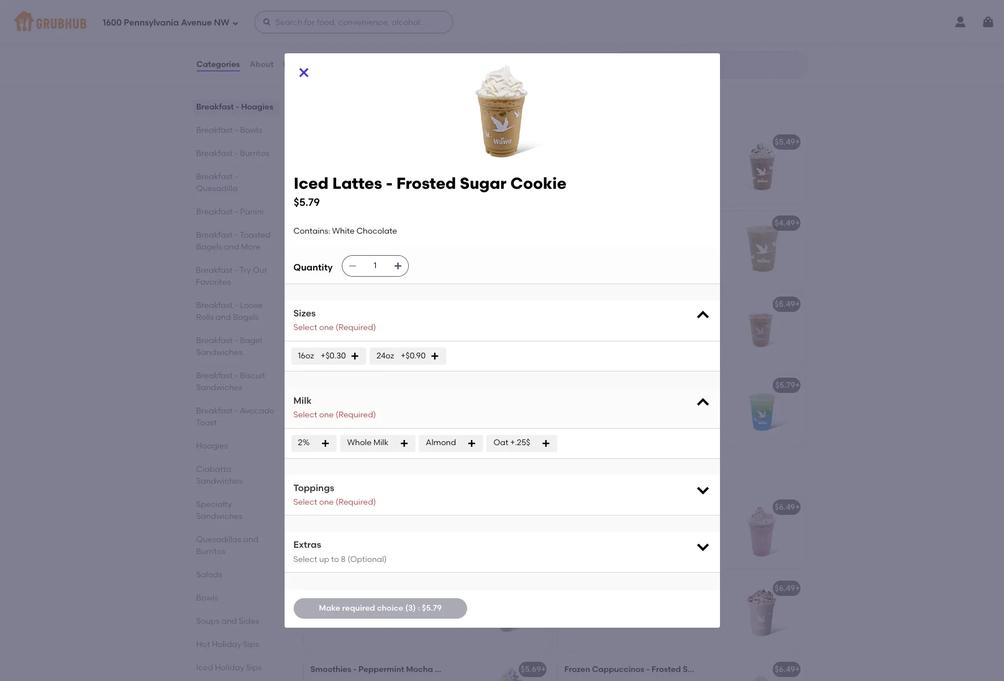 Task type: describe. For each thing, give the bounding box(es) containing it.
$4.49 +
[[775, 218, 800, 228]]

breakfast - quesadilla tab
[[196, 171, 275, 195]]

ciabatta
[[196, 464, 231, 474]]

breakfast - biscuit sandwiches
[[196, 371, 265, 392]]

toppings select one (required)
[[293, 482, 376, 507]]

make required choice (3) : $5.79
[[319, 603, 442, 613]]

iced for bark
[[310, 218, 328, 228]]

cold for cold brews - peppermint bark
[[565, 299, 583, 309]]

whole milk
[[347, 438, 388, 448]]

breakfast for breakfast - burritos
[[196, 149, 233, 158]]

$5.79 +
[[775, 380, 800, 390]]

2 vertical spatial cream
[[435, 664, 462, 674]]

and inside quesadillas and burritos
[[243, 535, 258, 544]]

oat +.25$
[[494, 438, 530, 448]]

categories
[[196, 59, 240, 69]]

0 horizontal spatial cookie
[[415, 583, 443, 593]]

- inside the breakfast - loose rolls and bagels
[[234, 301, 238, 310]]

contains: for smoothies - frosted sugar cookie
[[310, 599, 347, 609]]

recharger
[[565, 380, 605, 390]]

16oz
[[298, 351, 314, 360]]

select for sizes
[[293, 323, 317, 333]]

0 vertical spatial bark
[[402, 15, 420, 25]]

loose
[[240, 301, 262, 310]]

extras select up to 8 (optional)
[[293, 540, 387, 564]]

holiday for frozen
[[345, 469, 392, 483]]

sauce for cold brews - peppermint mocha
[[392, 396, 416, 406]]

- inside breakfast - try our favorites
[[234, 265, 238, 275]]

smoothies - peppermint mocha cream smoothie
[[310, 664, 501, 674]]

breakfast - biscuit sandwiches tab
[[196, 370, 275, 394]]

smoothies - frosted sugar cookie image
[[466, 576, 551, 650]]

sides
[[238, 616, 259, 626]]

panini
[[240, 207, 263, 217]]

pcs inside contains: white chocolate, mint syrup, top with peppermint pcs
[[419, 246, 432, 255]]

$3.89
[[521, 299, 541, 309]]

breakfast - avocado toast tab
[[196, 405, 275, 429]]

breakfast - bagel sandwiches tab
[[196, 335, 275, 358]]

iced coffees - peppermint mocha
[[310, 299, 442, 309]]

avocado
[[240, 406, 274, 416]]

sandwiches inside specialty sandwiches tab
[[196, 511, 242, 521]]

holiday for hot
[[212, 640, 241, 649]]

(required) for sizes
[[336, 323, 376, 333]]

sugar for cappuccinos
[[683, 664, 706, 674]]

mocha for iced coffees - peppermint mocha
[[415, 299, 442, 309]]

steamers
[[310, 15, 348, 25]]

pcs inside contains: white chocolate, top with peppermint pcs
[[358, 43, 371, 52]]

winter
[[668, 380, 694, 390]]

white for contains: white chocolate
[[332, 226, 355, 236]]

lattes
[[332, 173, 382, 193]]

1 vertical spatial bowls
[[196, 593, 218, 603]]

hoagies tab
[[196, 440, 275, 452]]

white for contains: white chocolate, mint syrup, top with peppermint pcs
[[349, 234, 372, 244]]

cream for smoothies - peppermint cookies & cream
[[702, 583, 729, 593]]

quantity
[[293, 262, 333, 273]]

+ for the frozen cappuccinos - frosted sugar cookie image
[[795, 664, 800, 674]]

smoothies for smoothies - frosted sugar cookie
[[310, 583, 351, 593]]

frosted for iced
[[396, 173, 456, 193]]

milkshakes - peppermint cookies & cream
[[310, 502, 476, 512]]

(blue
[[718, 380, 738, 390]]

sizes select one (required)
[[293, 308, 376, 333]]

breakfast for breakfast - quesadilla
[[196, 172, 233, 181]]

frozen cappuccinos - frosted sugar cookie image
[[720, 657, 805, 681]]

iced lattes - frosted sugar cookie $5.79
[[293, 173, 566, 209]]

cookies for milkshakes - peppermint cookies & cream
[[408, 502, 439, 512]]

$6.49 + for the frozen cappuccinos - frosted sugar cookie image
[[775, 664, 800, 674]]

sandwiches inside breakfast - bagel sandwiches
[[196, 348, 242, 357]]

sips for hot holiday sips
[[243, 640, 259, 649]]

$6.49 for smoothies - peppermint cookies & cream image
[[775, 583, 795, 593]]

about
[[250, 59, 274, 69]]

cream for milkshakes - peppermint cookies & cream
[[449, 502, 476, 512]]

1 horizontal spatial milk
[[374, 438, 388, 448]]

frozen holiday sips
[[303, 469, 420, 483]]

drinks
[[636, 380, 660, 390]]

+ for cold brews - peppermint mocha image
[[541, 380, 546, 390]]

steamers - peppermint bark image
[[466, 8, 551, 81]]

cappuccinos
[[592, 664, 645, 674]]

iced inside "iced holiday sips" tab
[[196, 663, 213, 673]]

+ for the 'iced coffees - frosted sugar cookie' image at the right of the page
[[795, 218, 800, 228]]

avenue
[[181, 17, 212, 28]]

steamers - peppermint bark
[[310, 15, 420, 25]]

- inside iced lattes - frosted sugar cookie $5.79
[[386, 173, 392, 193]]

$5.49 for $6.09 +
[[775, 137, 795, 147]]

top inside contains: white chocolate, top with peppermint pcs, mint syrup
[[672, 518, 686, 528]]

+ for recharger energy drinks - winter blues (blue raspberry, vanilla) image at the right of page
[[795, 380, 800, 390]]

- inside breakfast - toasted bagels and more
[[234, 230, 238, 240]]

breakfast for breakfast - panini
[[196, 207, 233, 217]]

smoothies - peppermint cookies & cream
[[565, 583, 729, 593]]

pennsylvania
[[124, 17, 179, 28]]

reviews button
[[283, 44, 315, 85]]

bowls tab
[[196, 592, 275, 604]]

contains: for cold brews - peppermint mocha
[[310, 396, 347, 406]]

breakfast - loose rolls and bagels
[[196, 301, 262, 322]]

(3)
[[405, 603, 416, 613]]

iced lattes - peppermint mocha image
[[720, 130, 805, 203]]

blues
[[695, 380, 716, 390]]

2 horizontal spatial $5.79
[[775, 380, 795, 390]]

ciabatta sandwiches tab
[[196, 463, 275, 487]]

brews for top
[[585, 299, 608, 309]]

breakfast - loose rolls and bagels tab
[[196, 299, 275, 323]]

oat
[[494, 438, 508, 448]]

one for milk
[[319, 410, 334, 420]]

recharger energy drinks - winter blues (blue raspberry, vanilla) image
[[720, 373, 805, 447]]

breakfast for breakfast - bagel sandwiches
[[196, 336, 233, 345]]

specialty sandwiches
[[196, 500, 242, 521]]

+ for iced lattes - frosted sugar cookie 'image'
[[541, 137, 546, 147]]

frozen for frozen holiday sips
[[303, 469, 342, 483]]

breakfast - toasted bagels and more
[[196, 230, 270, 252]]

chocolate, for pcs
[[374, 31, 416, 41]]

- inside breakfast - quesadilla
[[234, 172, 238, 181]]

chocolate, for pcs,
[[628, 518, 670, 528]]

breakfast for breakfast - avocado toast
[[196, 406, 233, 416]]

breakfast - bowls
[[196, 125, 262, 135]]

holiday for iced
[[215, 663, 244, 673]]

$5.79 inside iced lattes - frosted sugar cookie $5.79
[[293, 196, 320, 209]]

smoothies for smoothies - peppermint mocha cream smoothie
[[310, 664, 351, 674]]

chocolate, inside contains: top with peppermint pcs, white chocolate, mint syrup
[[589, 327, 632, 336]]

milkshakes - peppermint cookies & cream image
[[466, 495, 551, 568]]

bagel
[[240, 336, 262, 345]]

& for milkshakes - peppermint cookies & cream
[[441, 502, 447, 512]]

(optional)
[[348, 555, 387, 564]]

energy
[[607, 380, 634, 390]]

1600
[[103, 17, 122, 28]]

breakfast for breakfast - toasted bagels and more
[[196, 230, 233, 240]]

soups
[[196, 616, 219, 626]]

+.25$
[[510, 438, 530, 448]]

breakfast for breakfast - biscuit sandwiches
[[196, 371, 233, 380]]

sizes
[[293, 308, 316, 319]]

hot holiday sips tab
[[196, 639, 275, 650]]

soups and sides
[[196, 616, 259, 626]]

recharger energy drinks - winter blues (blue raspberry, vanilla)
[[565, 380, 813, 390]]

cold brews - peppermint bark
[[565, 299, 681, 309]]

ciabatta sandwiches
[[196, 464, 242, 486]]

top inside contains: white chocolate, mint syrup, top with peppermint pcs
[[336, 246, 350, 255]]

breakfast - panini
[[196, 207, 263, 217]]

select for extras
[[293, 555, 317, 564]]

24oz
[[377, 351, 394, 360]]

about button
[[249, 44, 274, 85]]

$6.09
[[521, 137, 541, 147]]

smoothies - peppermint mocha cream smoothie image
[[466, 657, 551, 681]]

contains: vanilla syrup, white chocolate
[[310, 599, 425, 620]]

choice
[[377, 603, 403, 613]]

breakfast - burritos
[[196, 149, 269, 158]]

+$0.30
[[321, 351, 346, 360]]

to
[[331, 555, 339, 564]]

syrup for peppermint
[[652, 327, 674, 336]]

- inside button
[[355, 502, 358, 512]]

smoothies - peppermint bark image
[[720, 495, 805, 568]]

+ for iced coffees - peppermint mocha "image"
[[541, 299, 546, 309]]

peppermint inside contains: white chocolate, mint syrup, top with peppermint pcs
[[372, 246, 417, 255]]

+ for the cold brews - peppermint bark image
[[795, 299, 800, 309]]

iced holiday sips
[[196, 663, 262, 673]]

try
[[240, 265, 251, 275]]

iced for mocha
[[310, 299, 328, 309]]

contains: white chocolate, top with peppermint pcs, mint syrup
[[565, 518, 706, 539]]

$5.49 for $3.89 +
[[775, 299, 795, 309]]

milkshakes - peppermint cookies & cream button
[[304, 495, 551, 568]]

cookie for cappuccinos
[[708, 664, 736, 674]]

milkshakes
[[310, 502, 353, 512]]

top inside contains: top with peppermint pcs, white chocolate, mint syrup
[[603, 315, 617, 325]]

toast
[[196, 418, 217, 428]]

& for smoothies - peppermint cookies & cream
[[694, 583, 700, 593]]

iced holiday sips tab
[[196, 662, 275, 674]]

breakfast for breakfast - bowls
[[196, 125, 233, 135]]

cold brews - peppermint mocha
[[310, 380, 436, 390]]

and left sides
[[221, 616, 237, 626]]

iced lattes - frosted sugar cookie image
[[466, 130, 551, 203]]

contains: chocolate sauce for brews
[[310, 396, 416, 406]]

vanilla
[[349, 599, 375, 609]]

$6.49 + for smoothies - peppermint cookies & cream image
[[775, 583, 800, 593]]

breakfast - toasted bagels and more tab
[[196, 229, 275, 253]]

iced coffees - peppermint mocha image
[[466, 292, 551, 365]]

contains: white chocolate, mint syrup, top with peppermint pcs
[[310, 234, 435, 255]]

contains: for cold brews - peppermint bark
[[565, 315, 601, 325]]

contains: white chocolate
[[293, 226, 397, 236]]

$6.49 for the frozen cappuccinos - frosted sugar cookie image
[[775, 664, 795, 674]]

sips for iced holiday sips
[[246, 663, 262, 673]]

soups and sides tab
[[196, 615, 275, 627]]

categories button
[[196, 44, 241, 85]]

mocha for cold brews - peppermint mocha
[[409, 380, 436, 390]]

make
[[319, 603, 340, 613]]

pcs, inside contains: top with peppermint pcs, white chocolate, mint syrup
[[686, 315, 701, 325]]

specialty
[[196, 500, 232, 509]]

breakfast - quesadilla
[[196, 172, 238, 193]]

smoothie
[[464, 664, 501, 674]]

salads tab
[[196, 569, 275, 581]]



Task type: locate. For each thing, give the bounding box(es) containing it.
one for sizes
[[319, 323, 334, 333]]

and inside breakfast - toasted bagels and more
[[224, 242, 239, 252]]

0 horizontal spatial pcs
[[358, 43, 371, 52]]

9 breakfast from the top
[[196, 336, 233, 345]]

white inside contains: white chocolate, top with peppermint pcs
[[349, 31, 372, 41]]

bagels inside the breakfast - loose rolls and bagels
[[233, 312, 258, 322]]

- inside breakfast - avocado toast
[[234, 406, 238, 416]]

+
[[541, 137, 546, 147], [795, 137, 800, 147], [795, 218, 800, 228], [541, 299, 546, 309], [795, 299, 800, 309], [541, 380, 546, 390], [795, 380, 800, 390], [795, 502, 800, 512], [541, 583, 546, 593], [795, 583, 800, 593], [541, 664, 546, 674], [795, 664, 800, 674]]

and
[[224, 242, 239, 252], [215, 312, 231, 322], [243, 535, 258, 544], [221, 616, 237, 626]]

select up 2%
[[293, 410, 317, 420]]

extras
[[293, 540, 321, 550]]

holiday down whole milk
[[345, 469, 392, 483]]

& inside milkshakes - peppermint cookies & cream button
[[441, 502, 447, 512]]

1 vertical spatial holiday
[[212, 640, 241, 649]]

syrup, inside 'contains: vanilla syrup, white chocolate'
[[377, 599, 401, 609]]

$4.89
[[521, 380, 541, 390]]

white inside contains: white chocolate, top with peppermint pcs, mint syrup
[[603, 518, 626, 528]]

1 vertical spatial $5.49 +
[[775, 299, 800, 309]]

3 one from the top
[[319, 497, 334, 507]]

2 $5.49 from the top
[[775, 299, 795, 309]]

mint inside contains: top with peppermint pcs, white chocolate, mint syrup
[[633, 327, 650, 336]]

select down extras
[[293, 555, 317, 564]]

holiday inside the hot holiday sips tab
[[212, 640, 241, 649]]

chocolate, inside contains: white chocolate, top with peppermint pcs, mint syrup
[[628, 518, 670, 528]]

1 vertical spatial frosted
[[359, 583, 388, 593]]

1 coffees from the top
[[330, 218, 360, 228]]

0 vertical spatial cookies
[[408, 502, 439, 512]]

holiday blend coffee - holiday blend image
[[720, 8, 805, 81]]

2 vertical spatial mocha
[[406, 664, 433, 674]]

white inside contains: white chocolate, mint syrup, top with peppermint pcs
[[349, 234, 372, 244]]

peppermint inside button
[[360, 502, 406, 512]]

2 vertical spatial cookie
[[708, 664, 736, 674]]

syrup for top
[[648, 530, 669, 539]]

breakfast inside breakfast - avocado toast
[[196, 406, 233, 416]]

1 horizontal spatial sugar
[[460, 173, 506, 193]]

breakfast inside breakfast - quesadilla
[[196, 172, 233, 181]]

mocha
[[415, 299, 442, 309], [409, 380, 436, 390], [406, 664, 433, 674]]

0 vertical spatial (required)
[[336, 323, 376, 333]]

milk right whole
[[374, 438, 388, 448]]

coffees for white
[[330, 218, 360, 228]]

coffees up contains: white chocolate, mint syrup, top with peppermint pcs
[[330, 218, 360, 228]]

1 vertical spatial mint
[[633, 327, 650, 336]]

white inside contains: top with peppermint pcs, white chocolate, mint syrup
[[565, 327, 587, 336]]

white for contains: white chocolate, top with peppermint pcs
[[349, 31, 372, 41]]

contains: top with peppermint pcs, white chocolate, mint syrup
[[565, 315, 701, 336]]

breakfast down breakfast - bowls
[[196, 149, 233, 158]]

1 vertical spatial $5.49
[[775, 299, 795, 309]]

0 vertical spatial syrup,
[[310, 246, 334, 255]]

coffees for chocolate
[[330, 299, 360, 309]]

1 vertical spatial syrup
[[648, 530, 669, 539]]

1 horizontal spatial hoagies
[[241, 102, 273, 112]]

0 vertical spatial cream
[[449, 502, 476, 512]]

1 horizontal spatial &
[[694, 583, 700, 593]]

sauce down iced coffees - peppermint mocha
[[392, 315, 416, 325]]

main navigation navigation
[[0, 0, 1004, 44]]

peppermint inside contains: top with peppermint pcs, white chocolate, mint syrup
[[639, 315, 684, 325]]

0 horizontal spatial $5.79
[[293, 196, 320, 209]]

$4.89 +
[[521, 380, 546, 390]]

breakfast for breakfast - hoagies
[[196, 102, 234, 112]]

chocolate down 'cold brews - peppermint mocha'
[[349, 396, 390, 406]]

bark up contains: white chocolate, top with peppermint pcs
[[402, 15, 420, 25]]

pcs,
[[686, 315, 701, 325], [612, 530, 627, 539]]

select for toppings
[[293, 497, 317, 507]]

breakfast - try our favorites tab
[[196, 264, 275, 288]]

contains: for iced coffees - peppermint mocha
[[310, 315, 347, 325]]

select inside toppings select one (required)
[[293, 497, 317, 507]]

sugar
[[460, 173, 506, 193], [390, 583, 413, 593], [683, 664, 706, 674]]

peppermint inside contains: white chocolate, top with peppermint pcs, mint syrup
[[565, 530, 610, 539]]

sauce
[[392, 315, 416, 325], [392, 396, 416, 406]]

1 vertical spatial burritos
[[196, 547, 225, 556]]

breakfast inside breakfast - bagel sandwiches
[[196, 336, 233, 345]]

$6.49 + for smoothies - peppermint bark image
[[775, 502, 800, 512]]

$5.49
[[775, 137, 795, 147], [775, 299, 795, 309]]

0 vertical spatial pcs,
[[686, 315, 701, 325]]

milk up 2%
[[293, 395, 312, 406]]

0 vertical spatial sugar
[[460, 173, 506, 193]]

0 vertical spatial cold
[[565, 299, 583, 309]]

svg image
[[262, 18, 271, 27], [232, 20, 239, 26], [297, 66, 310, 79], [348, 261, 357, 270], [393, 261, 402, 270], [695, 307, 711, 323], [351, 351, 360, 361], [430, 351, 439, 361], [695, 395, 711, 410], [321, 439, 330, 448], [400, 439, 409, 448], [695, 482, 711, 498]]

breakfast - hoagies
[[196, 102, 273, 112]]

1 vertical spatial hoagies
[[196, 441, 228, 451]]

1 horizontal spatial pcs,
[[686, 315, 701, 325]]

bark up contains: top with peppermint pcs, white chocolate, mint syrup
[[663, 299, 681, 309]]

sugar inside iced lattes - frosted sugar cookie $5.79
[[460, 173, 506, 193]]

6 breakfast from the top
[[196, 230, 233, 240]]

1 horizontal spatial burritos
[[240, 149, 269, 158]]

0 vertical spatial frosted
[[396, 173, 456, 193]]

(required) down frozen holiday sips
[[336, 497, 376, 507]]

cold brews - peppermint bark image
[[720, 292, 805, 365]]

sugar for lattes
[[460, 173, 506, 193]]

breakfast up favorites
[[196, 265, 233, 275]]

one down 'cold brews - peppermint mocha'
[[319, 410, 334, 420]]

sandwiches inside the breakfast - biscuit sandwiches
[[196, 383, 242, 392]]

breakfast - hoagies tab
[[196, 101, 275, 113]]

burritos for quesadillas and burritos
[[196, 547, 225, 556]]

breakfast inside breakfast - try our favorites
[[196, 265, 233, 275]]

1 horizontal spatial $5.79
[[422, 603, 442, 613]]

one inside toppings select one (required)
[[319, 497, 334, 507]]

vanilla)
[[784, 380, 813, 390]]

cold up milk select one (required)
[[310, 380, 329, 390]]

1 vertical spatial bark
[[415, 218, 433, 228]]

1 horizontal spatial cold
[[565, 299, 583, 309]]

svg image
[[982, 15, 995, 29], [467, 439, 477, 448], [542, 439, 551, 448], [695, 539, 711, 555]]

frosted inside iced lattes - frosted sugar cookie $5.79
[[396, 173, 456, 193]]

specialty sandwiches tab
[[196, 498, 275, 522]]

bagels up favorites
[[196, 242, 222, 252]]

$5.69 +
[[521, 664, 546, 674]]

with inside contains: top with peppermint pcs, white chocolate, mint syrup
[[619, 315, 637, 325]]

sandwiches up the breakfast - biscuit sandwiches
[[196, 348, 242, 357]]

select inside sizes select one (required)
[[293, 323, 317, 333]]

mint inside contains: white chocolate, top with peppermint pcs, mint syrup
[[629, 530, 646, 539]]

select inside milk select one (required)
[[293, 410, 317, 420]]

quesadillas and burritos tab
[[196, 534, 275, 557]]

syrup up smoothies - peppermint cookies & cream
[[648, 530, 669, 539]]

brews up milk select one (required)
[[331, 380, 354, 390]]

holiday down the hot holiday sips
[[215, 663, 244, 673]]

0 vertical spatial syrup
[[652, 327, 674, 336]]

iced coffees - frosted sugar cookie image
[[720, 211, 805, 284]]

2 vertical spatial $5.79
[[422, 603, 442, 613]]

2 select from the top
[[293, 410, 317, 420]]

1 vertical spatial cream
[[702, 583, 729, 593]]

0 vertical spatial burritos
[[240, 149, 269, 158]]

0 horizontal spatial milk
[[293, 395, 312, 406]]

2 sandwiches from the top
[[196, 383, 242, 392]]

bark for cold brews - peppermint bark
[[663, 299, 681, 309]]

2 $5.49 + from the top
[[775, 299, 800, 309]]

mint down cold brews - peppermint bark at the right top
[[633, 327, 650, 336]]

sandwiches inside the ciabatta sandwiches tab
[[196, 476, 242, 486]]

bagels inside breakfast - toasted bagels and more
[[196, 242, 222, 252]]

0 horizontal spatial pcs,
[[612, 530, 627, 539]]

sips for frozen holiday sips
[[395, 469, 420, 483]]

1 vertical spatial coffees
[[330, 299, 360, 309]]

breakfast inside the breakfast - loose rolls and bagels
[[196, 301, 233, 310]]

contains: chocolate sauce down 'cold brews - peppermint mocha'
[[310, 396, 416, 406]]

contains: inside contains: white chocolate, top with peppermint pcs, mint syrup
[[565, 518, 601, 528]]

0 vertical spatial one
[[319, 323, 334, 333]]

breakfast inside the breakfast - biscuit sandwiches
[[196, 371, 233, 380]]

2 vertical spatial one
[[319, 497, 334, 507]]

&
[[441, 502, 447, 512], [694, 583, 700, 593]]

4 select from the top
[[293, 555, 317, 564]]

chocolate
[[357, 226, 397, 236], [349, 315, 390, 325], [349, 396, 390, 406], [310, 611, 351, 620]]

$6.49 for smoothies - peppermint bark image
[[775, 502, 795, 512]]

0 vertical spatial bowls
[[240, 125, 262, 135]]

$5.69
[[521, 664, 541, 674]]

0 vertical spatial pcs
[[358, 43, 371, 52]]

chocolate, for with
[[374, 234, 416, 244]]

5 breakfast from the top
[[196, 207, 233, 217]]

bowls
[[240, 125, 262, 135], [196, 593, 218, 603]]

- inside the breakfast - biscuit sandwiches
[[234, 371, 238, 380]]

bark down iced lattes - frosted sugar cookie $5.79
[[415, 218, 433, 228]]

2 sauce from the top
[[392, 396, 416, 406]]

1 vertical spatial cookies
[[660, 583, 692, 593]]

whole
[[347, 438, 372, 448]]

0 vertical spatial frozen
[[303, 469, 342, 483]]

up
[[319, 555, 329, 564]]

0 horizontal spatial cold
[[310, 380, 329, 390]]

(required) inside sizes select one (required)
[[336, 323, 376, 333]]

+ for smoothies - peppermint cookies & cream image
[[795, 583, 800, 593]]

breakfast down "breakfast - panini"
[[196, 230, 233, 240]]

+ for iced lattes - peppermint mocha image
[[795, 137, 800, 147]]

1 select from the top
[[293, 323, 317, 333]]

1 vertical spatial milk
[[374, 438, 388, 448]]

1 $5.49 from the top
[[775, 137, 795, 147]]

raspberry,
[[740, 380, 782, 390]]

0 horizontal spatial brews
[[331, 380, 354, 390]]

burritos for breakfast - burritos
[[240, 149, 269, 158]]

iced coffees - peppermint bark image
[[466, 211, 551, 284]]

breakfast down rolls
[[196, 336, 233, 345]]

2 vertical spatial (required)
[[336, 497, 376, 507]]

bowls up breakfast - burritos tab
[[240, 125, 262, 135]]

cookies
[[408, 502, 439, 512], [660, 583, 692, 593]]

holiday down the soups and sides in the left of the page
[[212, 640, 241, 649]]

almond
[[426, 438, 456, 448]]

0 horizontal spatial &
[[441, 502, 447, 512]]

iced up 'quantity'
[[310, 218, 328, 228]]

frosted for frozen
[[652, 664, 681, 674]]

sandwiches down ciabatta
[[196, 476, 242, 486]]

3 breakfast from the top
[[196, 149, 233, 158]]

breakfast up rolls
[[196, 301, 233, 310]]

2 vertical spatial frosted
[[652, 664, 681, 674]]

+ for smoothies - peppermint mocha cream smoothie image
[[541, 664, 546, 674]]

(required) inside toppings select one (required)
[[336, 497, 376, 507]]

1 horizontal spatial frozen
[[565, 664, 590, 674]]

iced down 'quantity'
[[310, 299, 328, 309]]

1 horizontal spatial bagels
[[233, 312, 258, 322]]

0 vertical spatial contains: chocolate sauce
[[310, 315, 416, 325]]

breakfast - panini tab
[[196, 206, 275, 218]]

0 vertical spatial cookie
[[510, 173, 566, 193]]

$5.49 +
[[775, 137, 800, 147], [775, 299, 800, 309]]

$6.49 +
[[775, 502, 800, 512], [521, 583, 546, 593], [775, 583, 800, 593], [775, 664, 800, 674]]

(required) inside milk select one (required)
[[336, 410, 376, 420]]

select inside extras select up to 8 (optional)
[[293, 555, 317, 564]]

3 sandwiches from the top
[[196, 476, 242, 486]]

1600 pennsylvania avenue nw
[[103, 17, 229, 28]]

breakfast - avocado toast
[[196, 406, 274, 428]]

1 vertical spatial mocha
[[409, 380, 436, 390]]

iced left lattes
[[293, 173, 328, 193]]

1 one from the top
[[319, 323, 334, 333]]

0 vertical spatial $5.49
[[775, 137, 795, 147]]

+ for smoothies - frosted sugar cookie 'image'
[[541, 583, 546, 593]]

iced inside iced lattes - frosted sugar cookie $5.79
[[293, 173, 328, 193]]

1 horizontal spatial syrup,
[[377, 599, 401, 609]]

breakfast - bowls tab
[[196, 124, 275, 136]]

2 horizontal spatial cookie
[[708, 664, 736, 674]]

0 vertical spatial hoagies
[[241, 102, 273, 112]]

chocolate down vanilla at left
[[310, 611, 351, 620]]

2 vertical spatial mint
[[629, 530, 646, 539]]

1 sauce from the top
[[392, 315, 416, 325]]

3 select from the top
[[293, 497, 317, 507]]

burritos down the breakfast - bowls tab
[[240, 149, 269, 158]]

contains: for steamers - peppermint bark
[[310, 31, 347, 41]]

1 breakfast from the top
[[196, 102, 234, 112]]

(required) up whole
[[336, 410, 376, 420]]

burritos inside breakfast - burritos tab
[[240, 149, 269, 158]]

hoagies up the breakfast - bowls tab
[[241, 102, 273, 112]]

breakfast for breakfast - try our favorites
[[196, 265, 233, 275]]

holiday inside "iced holiday sips" tab
[[215, 663, 244, 673]]

1 vertical spatial pcs
[[419, 246, 432, 255]]

0 vertical spatial holiday
[[345, 469, 392, 483]]

1 horizontal spatial bowls
[[240, 125, 262, 135]]

breakfast - try our favorites
[[196, 265, 267, 287]]

more
[[241, 242, 260, 252]]

1 vertical spatial $5.79
[[775, 380, 795, 390]]

0 horizontal spatial frosted
[[359, 583, 388, 593]]

burritos inside quesadillas and burritos
[[196, 547, 225, 556]]

reviews
[[283, 59, 315, 69]]

with inside contains: white chocolate, mint syrup, top with peppermint pcs
[[352, 246, 370, 255]]

0 horizontal spatial bowls
[[196, 593, 218, 603]]

peppermint
[[355, 15, 400, 25], [310, 43, 356, 52], [367, 218, 413, 228], [372, 246, 417, 255], [367, 299, 413, 309], [616, 299, 661, 309], [639, 315, 684, 325], [362, 380, 407, 390], [360, 502, 406, 512], [565, 530, 610, 539], [613, 583, 658, 593], [359, 664, 404, 674]]

1 vertical spatial cookie
[[415, 583, 443, 593]]

(required) for toppings
[[336, 497, 376, 507]]

bark
[[402, 15, 420, 25], [415, 218, 433, 228], [663, 299, 681, 309]]

1 vertical spatial (required)
[[336, 410, 376, 420]]

1 $5.49 + from the top
[[775, 137, 800, 147]]

cookies inside button
[[408, 502, 439, 512]]

and right rolls
[[215, 312, 231, 322]]

0 vertical spatial $5.79
[[293, 196, 320, 209]]

cookie for lattes
[[510, 173, 566, 193]]

select down 'toppings'
[[293, 497, 317, 507]]

1 horizontal spatial cookie
[[510, 173, 566, 193]]

sandwiches down specialty
[[196, 511, 242, 521]]

and inside the breakfast - loose rolls and bagels
[[215, 312, 231, 322]]

syrup down cold brews - peppermint bark at the right top
[[652, 327, 674, 336]]

select down sizes
[[293, 323, 317, 333]]

$6.09 +
[[521, 137, 546, 147]]

breakfast down breakfast - bagel sandwiches
[[196, 371, 233, 380]]

sandwiches up breakfast - avocado toast
[[196, 383, 242, 392]]

with inside contains: white chocolate, top with peppermint pcs, mint syrup
[[688, 518, 706, 528]]

breakfast up breakfast - bowls
[[196, 102, 234, 112]]

1 vertical spatial brews
[[331, 380, 354, 390]]

one inside sizes select one (required)
[[319, 323, 334, 333]]

cookies for smoothies - peppermint cookies & cream
[[660, 583, 692, 593]]

bowls up soups
[[196, 593, 218, 603]]

white
[[349, 31, 372, 41], [332, 226, 355, 236], [349, 234, 372, 244], [565, 327, 587, 336], [603, 518, 626, 528], [402, 599, 425, 609]]

sips down sides
[[243, 640, 259, 649]]

frozen
[[303, 469, 342, 483], [565, 664, 590, 674]]

breakfast
[[196, 102, 234, 112], [196, 125, 233, 135], [196, 149, 233, 158], [196, 172, 233, 181], [196, 207, 233, 217], [196, 230, 233, 240], [196, 265, 233, 275], [196, 301, 233, 310], [196, 336, 233, 345], [196, 371, 233, 380], [196, 406, 233, 416]]

4 breakfast from the top
[[196, 172, 233, 181]]

1 vertical spatial contains: chocolate sauce
[[310, 396, 416, 406]]

(required) for milk
[[336, 410, 376, 420]]

:
[[418, 603, 420, 613]]

chocolate, inside contains: white chocolate, mint syrup, top with peppermint pcs
[[374, 234, 416, 244]]

bagels
[[196, 242, 222, 252], [233, 312, 258, 322]]

0 horizontal spatial hoagies
[[196, 441, 228, 451]]

and left more
[[224, 242, 239, 252]]

$5.49 + for $3.89 +
[[775, 299, 800, 309]]

contains: chocolate sauce down iced coffees - peppermint mocha
[[310, 315, 416, 325]]

one inside milk select one (required)
[[319, 410, 334, 420]]

cold for cold brews - peppermint mocha
[[310, 380, 329, 390]]

contains: inside 'contains: vanilla syrup, white chocolate'
[[310, 599, 347, 609]]

1 vertical spatial pcs,
[[612, 530, 627, 539]]

2 one from the top
[[319, 410, 334, 420]]

mint inside contains: white chocolate, mint syrup, top with peppermint pcs
[[418, 234, 435, 244]]

(required) down iced coffees - peppermint mocha
[[336, 323, 376, 333]]

iced down hot
[[196, 663, 213, 673]]

cold brews - peppermint mocha image
[[466, 373, 551, 447]]

1 vertical spatial &
[[694, 583, 700, 593]]

2 vertical spatial holiday
[[215, 663, 244, 673]]

2 coffees from the top
[[330, 299, 360, 309]]

iced
[[293, 173, 328, 193], [310, 218, 328, 228], [310, 299, 328, 309], [196, 663, 213, 673]]

0 horizontal spatial cookies
[[408, 502, 439, 512]]

2 contains: chocolate sauce from the top
[[310, 396, 416, 406]]

milk
[[293, 395, 312, 406], [374, 438, 388, 448]]

1 vertical spatial sugar
[[390, 583, 413, 593]]

$6.49 for smoothies - frosted sugar cookie 'image'
[[521, 583, 541, 593]]

1 vertical spatial one
[[319, 410, 334, 420]]

cold right $3.89 +
[[565, 299, 583, 309]]

1 vertical spatial cold
[[310, 380, 329, 390]]

brews for chocolate
[[331, 380, 354, 390]]

favorites
[[196, 277, 231, 287]]

0 vertical spatial $5.49 +
[[775, 137, 800, 147]]

smoothies for smoothies - peppermint cookies & cream
[[565, 583, 605, 593]]

mint down iced lattes - frosted sugar cookie $5.79
[[418, 234, 435, 244]]

sips down the hot holiday sips tab
[[246, 663, 262, 673]]

2 vertical spatial sugar
[[683, 664, 706, 674]]

sips inside "iced holiday sips" tab
[[246, 663, 262, 673]]

frozen up milkshakes
[[303, 469, 342, 483]]

milk select one (required)
[[293, 395, 376, 420]]

4 sandwiches from the top
[[196, 511, 242, 521]]

breakfast - burritos tab
[[196, 147, 275, 159]]

toasted
[[240, 230, 270, 240]]

1 vertical spatial sauce
[[392, 396, 416, 406]]

contains: inside contains: top with peppermint pcs, white chocolate, mint syrup
[[565, 315, 601, 325]]

hot
[[196, 640, 210, 649]]

+ for smoothies - peppermint bark image
[[795, 502, 800, 512]]

frosted
[[396, 173, 456, 193], [359, 583, 388, 593], [652, 664, 681, 674]]

frozen for frozen cappuccinos - frosted sugar cookie
[[565, 664, 590, 674]]

$3.89 +
[[521, 299, 546, 309]]

contains: for iced coffees - peppermint bark
[[310, 234, 347, 244]]

smoothies - peppermint cookies & cream image
[[720, 576, 805, 650]]

2 horizontal spatial frosted
[[652, 664, 681, 674]]

1 sandwiches from the top
[[196, 348, 242, 357]]

mint for contains: top with peppermint pcs, white chocolate, mint syrup
[[633, 327, 650, 336]]

1 horizontal spatial cookies
[[660, 583, 692, 593]]

1 vertical spatial sips
[[243, 640, 259, 649]]

svg image inside "main navigation" navigation
[[982, 15, 995, 29]]

bark for iced coffees - peppermint bark
[[415, 218, 433, 228]]

chocolate down iced coffees - peppermint mocha
[[349, 315, 390, 325]]

2 (required) from the top
[[336, 410, 376, 420]]

frozen left "cappuccinos" in the bottom right of the page
[[565, 664, 590, 674]]

1 contains: chocolate sauce from the top
[[310, 315, 416, 325]]

sips up milkshakes - peppermint cookies & cream on the bottom of the page
[[395, 469, 420, 483]]

1 vertical spatial frozen
[[565, 664, 590, 674]]

11 breakfast from the top
[[196, 406, 233, 416]]

0 horizontal spatial burritos
[[196, 547, 225, 556]]

2 vertical spatial bark
[[663, 299, 681, 309]]

contains: inside contains: white chocolate, top with peppermint pcs
[[310, 31, 347, 41]]

iced for sugar
[[293, 173, 328, 193]]

required
[[342, 603, 375, 613]]

contains: inside contains: white chocolate, mint syrup, top with peppermint pcs
[[310, 234, 347, 244]]

syrup, inside contains: white chocolate, mint syrup, top with peppermint pcs
[[310, 246, 334, 255]]

white inside 'contains: vanilla syrup, white chocolate'
[[402, 599, 425, 609]]

biscuit
[[240, 371, 265, 380]]

1 horizontal spatial frosted
[[396, 173, 456, 193]]

1 vertical spatial bagels
[[233, 312, 258, 322]]

0 horizontal spatial bagels
[[196, 242, 222, 252]]

contains: chocolate sauce for coffees
[[310, 315, 416, 325]]

mint up smoothies - peppermint cookies & cream
[[629, 530, 646, 539]]

toppings
[[293, 482, 334, 493]]

sandwiches
[[196, 348, 242, 357], [196, 383, 242, 392], [196, 476, 242, 486], [196, 511, 242, 521]]

one for toppings
[[319, 497, 334, 507]]

cream inside milkshakes - peppermint cookies & cream button
[[449, 502, 476, 512]]

sauce for iced coffees - peppermint mocha
[[392, 315, 416, 325]]

burritos down quesadillas
[[196, 547, 225, 556]]

8
[[341, 555, 346, 564]]

coffees right sizes
[[330, 299, 360, 309]]

breakfast down quesadilla
[[196, 207, 233, 217]]

bagels down loose
[[233, 312, 258, 322]]

0 vertical spatial brews
[[585, 299, 608, 309]]

iced coffees - peppermint bark
[[310, 218, 433, 228]]

with inside contains: white chocolate, top with peppermint pcs
[[434, 31, 452, 41]]

syrup inside contains: white chocolate, top with peppermint pcs, mint syrup
[[648, 530, 669, 539]]

2 horizontal spatial sugar
[[683, 664, 706, 674]]

pcs, inside contains: white chocolate, top with peppermint pcs, mint syrup
[[612, 530, 627, 539]]

contains: white chocolate, top with peppermint pcs
[[310, 31, 452, 52]]

+$0.90
[[401, 351, 426, 360]]

0 vertical spatial &
[[441, 502, 447, 512]]

smoothies - frosted sugar cookie
[[310, 583, 443, 593]]

frozen cappuccinos - frosted sugar cookie
[[565, 664, 736, 674]]

chocolate up 'input item quantity' 'number field'
[[357, 226, 397, 236]]

chocolate inside 'contains: vanilla syrup, white chocolate'
[[310, 611, 351, 620]]

- inside breakfast - bagel sandwiches
[[234, 336, 238, 345]]

our
[[253, 265, 267, 275]]

$5.49 + for $6.09 +
[[775, 137, 800, 147]]

$6.49
[[775, 502, 795, 512], [521, 583, 541, 593], [775, 583, 795, 593], [775, 664, 795, 674]]

breakfast for breakfast - loose rolls and bagels
[[196, 301, 233, 310]]

syrup, down smoothies - frosted sugar cookie
[[377, 599, 401, 609]]

breakfast up toast
[[196, 406, 233, 416]]

breakfast inside breakfast - toasted bagels and more
[[196, 230, 233, 240]]

sips inside the hot holiday sips tab
[[243, 640, 259, 649]]

one down 'toppings'
[[319, 497, 334, 507]]

breakfast up breakfast - burritos
[[196, 125, 233, 135]]

syrup, up 'quantity'
[[310, 246, 334, 255]]

with
[[434, 31, 452, 41], [352, 246, 370, 255], [619, 315, 637, 325], [688, 518, 706, 528]]

10 breakfast from the top
[[196, 371, 233, 380]]

contains:
[[310, 31, 347, 41], [293, 226, 330, 236], [310, 234, 347, 244], [310, 315, 347, 325], [565, 315, 601, 325], [310, 396, 347, 406], [565, 518, 601, 528], [310, 599, 347, 609]]

milk inside milk select one (required)
[[293, 395, 312, 406]]

8 breakfast from the top
[[196, 301, 233, 310]]

hoagies up ciabatta
[[196, 441, 228, 451]]

0 vertical spatial coffees
[[330, 218, 360, 228]]

and right quesadillas
[[243, 535, 258, 544]]

$6.49 + for smoothies - frosted sugar cookie 'image'
[[521, 583, 546, 593]]

peppermint inside contains: white chocolate, top with peppermint pcs
[[310, 43, 356, 52]]

0 vertical spatial sips
[[395, 469, 420, 483]]

select
[[293, 323, 317, 333], [293, 410, 317, 420], [293, 497, 317, 507], [293, 555, 317, 564]]

one up +$0.30
[[319, 323, 334, 333]]

sauce down 'cold brews - peppermint mocha'
[[392, 396, 416, 406]]

quesadilla
[[196, 184, 237, 193]]

1 (required) from the top
[[336, 323, 376, 333]]

select for milk
[[293, 410, 317, 420]]

7 breakfast from the top
[[196, 265, 233, 275]]

top inside contains: white chocolate, top with peppermint pcs
[[418, 31, 432, 41]]

0 vertical spatial bagels
[[196, 242, 222, 252]]

breakfast up quesadilla
[[196, 172, 233, 181]]

syrup inside contains: top with peppermint pcs, white chocolate, mint syrup
[[652, 327, 674, 336]]

mint for contains: white chocolate, top with peppermint pcs, mint syrup
[[629, 530, 646, 539]]

white for contains: white chocolate, top with peppermint pcs, mint syrup
[[603, 518, 626, 528]]

cookie inside iced lattes - frosted sugar cookie $5.79
[[510, 173, 566, 193]]

2 breakfast from the top
[[196, 125, 233, 135]]

3 (required) from the top
[[336, 497, 376, 507]]

Input item quantity number field
[[363, 256, 388, 276]]

brews up contains: top with peppermint pcs, white chocolate, mint syrup
[[585, 299, 608, 309]]

salads
[[196, 570, 222, 580]]

chocolate, inside contains: white chocolate, top with peppermint pcs
[[374, 31, 416, 41]]



Task type: vqa. For each thing, say whether or not it's contained in the screenshot.
Breakfast in Breakfast - Toasted Bagels and More
yes



